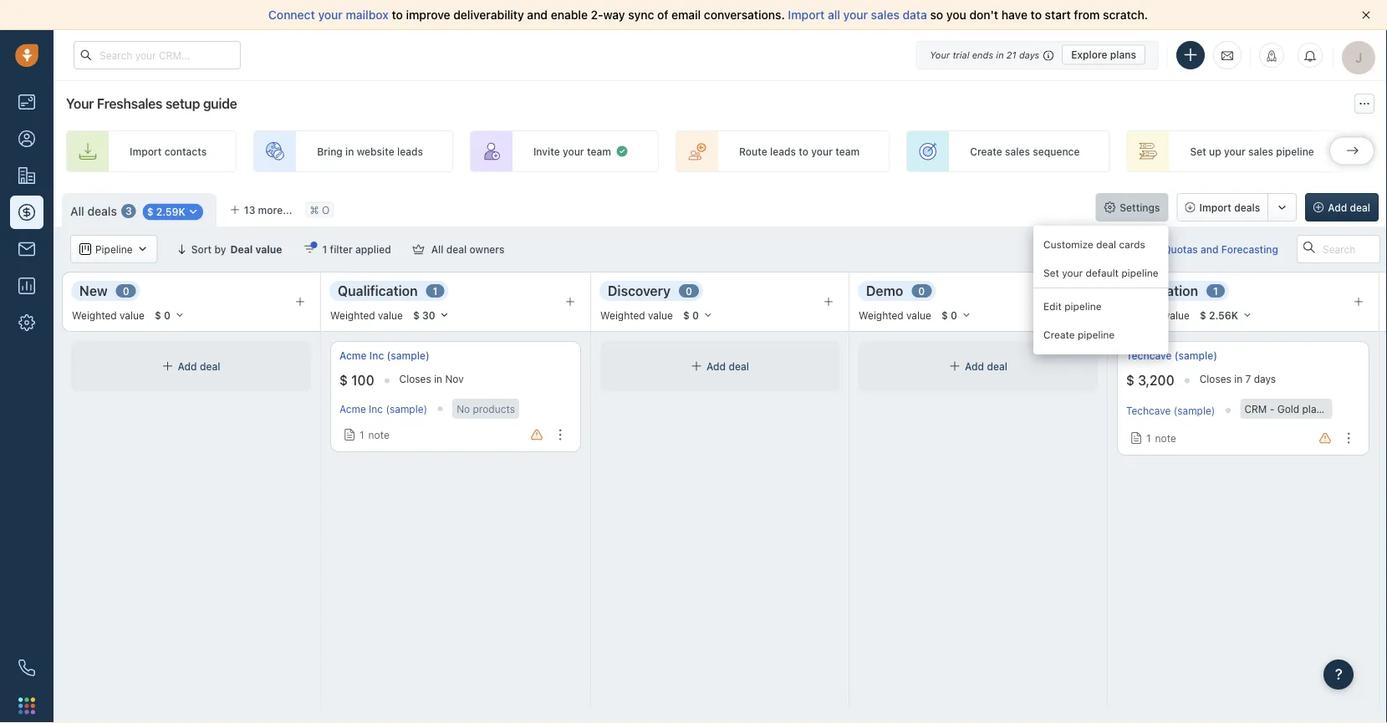 Task type: vqa. For each thing, say whether or not it's contained in the screenshot.
THE "JOHN SMITH <JOHNSMITH43233@GMAIL.COM>" associated with (Sample) Re: Final discussion about the deal
no



Task type: describe. For each thing, give the bounding box(es) containing it.
default
[[1086, 267, 1119, 279]]

closes for $ 3,200
[[1200, 373, 1231, 385]]

edit pipeline
[[1043, 301, 1102, 312]]

1 filter applied button
[[293, 235, 402, 263]]

2 techcave (sample) from the top
[[1126, 405, 1215, 416]]

import deals button
[[1177, 193, 1268, 222]]

conversations.
[[704, 8, 785, 22]]

1 note for $ 3,200
[[1146, 432, 1176, 444]]

nov
[[445, 373, 464, 385]]

applied
[[355, 243, 391, 255]]

settings menu
[[1033, 226, 1169, 355]]

100
[[351, 373, 374, 388]]

add deal for discovery
[[707, 360, 749, 372]]

guide
[[203, 96, 237, 112]]

2 inc from the top
[[369, 403, 383, 415]]

products
[[473, 403, 515, 415]]

from
[[1074, 8, 1100, 22]]

contacts
[[164, 145, 207, 157]]

close image
[[1362, 11, 1370, 19]]

$ for demo's $ 0 'button'
[[941, 309, 948, 321]]

$ for new $ 0 'button'
[[155, 309, 161, 321]]

sequence
[[1033, 145, 1080, 157]]

your left mailbox at the left of the page
[[318, 8, 343, 22]]

import for import deals
[[1199, 201, 1231, 213]]

1 note for $ 100
[[360, 429, 389, 441]]

note for $ 100
[[368, 429, 389, 441]]

add deal for new
[[178, 360, 220, 372]]

explore
[[1071, 49, 1107, 61]]

all
[[828, 8, 840, 22]]

pipeline up add deal button
[[1276, 145, 1314, 157]]

explore plans link
[[1062, 45, 1145, 65]]

0 horizontal spatial and
[[527, 8, 548, 22]]

value for discovery
[[648, 309, 673, 321]]

(sample) up closes in nov
[[387, 350, 430, 362]]

bring in website leads link
[[253, 130, 453, 172]]

sales inside set up your sales pipeline link
[[1248, 145, 1273, 157]]

of
[[657, 8, 668, 22]]

(sample) down $ 2.56k
[[1174, 350, 1217, 362]]

settings button
[[1095, 193, 1168, 222]]

connect your mailbox to improve deliverability and enable 2-way sync of email conversations. import all your sales data so you don't have to start from scratch.
[[268, 8, 1148, 22]]

by
[[214, 243, 226, 255]]

all deals 3
[[70, 204, 132, 218]]

$ 2.59k
[[147, 206, 185, 218]]

deal
[[230, 243, 253, 255]]

new
[[79, 283, 108, 299]]

add deal button
[[1305, 193, 1379, 222]]

ends
[[972, 49, 993, 60]]

create for create pipeline
[[1043, 329, 1075, 341]]

add deal for demo
[[965, 360, 1007, 372]]

value for negotiation
[[1165, 309, 1190, 321]]

scratch.
[[1103, 8, 1148, 22]]

connect
[[268, 8, 315, 22]]

container_wx8msf4aqz5i3rn1 image for discovery
[[691, 360, 702, 372]]

weighted for discovery
[[600, 309, 645, 321]]

route
[[739, 145, 767, 157]]

import deals group
[[1177, 193, 1297, 222]]

2.59k
[[156, 206, 185, 218]]

techcave inside techcave (sample) link
[[1126, 350, 1172, 362]]

pipeline inside menu item
[[1078, 329, 1115, 341]]

$ 3,200
[[1126, 373, 1174, 388]]

$ 0 button for new
[[147, 306, 192, 324]]

email
[[671, 8, 701, 22]]

in for closes in 7 days
[[1234, 373, 1243, 385]]

value for qualification
[[378, 309, 403, 321]]

1 down 100
[[360, 429, 364, 441]]

set up your sales pipeline link
[[1127, 130, 1344, 172]]

note for $ 3,200
[[1155, 432, 1176, 444]]

$ 0 for discovery
[[683, 309, 699, 321]]

deal inside menu item
[[1096, 239, 1116, 250]]

$ for $ 2.59k button
[[147, 206, 154, 218]]

weighted value for demo
[[859, 309, 931, 321]]

weighted value for qualification
[[330, 309, 403, 321]]

2 acme inc (sample) link from the top
[[339, 403, 427, 415]]

weighted value for discovery
[[600, 309, 673, 321]]

monthly
[[1325, 403, 1363, 415]]

import all your sales data link
[[788, 8, 930, 22]]

you
[[946, 8, 966, 22]]

pipeline up create pipeline
[[1065, 301, 1102, 312]]

13 more... button
[[221, 198, 301, 222]]

import deals
[[1199, 201, 1260, 213]]

all for deals
[[70, 204, 84, 218]]

pipeline button
[[70, 235, 158, 263]]

$ 0 button for discovery
[[675, 306, 721, 324]]

weighted for qualification
[[330, 309, 375, 321]]

connect your mailbox link
[[268, 8, 392, 22]]

sort by deal value
[[191, 243, 282, 255]]

customize
[[1043, 239, 1093, 250]]

$ 2.59k button
[[143, 203, 203, 220]]

0 vertical spatial import
[[788, 8, 825, 22]]

explore plans
[[1071, 49, 1136, 61]]

deal inside button
[[446, 243, 467, 255]]

so
[[930, 8, 943, 22]]

in for bring in website leads
[[345, 145, 354, 157]]

2 horizontal spatial to
[[1031, 8, 1042, 22]]

weighted for negotiation
[[1117, 309, 1162, 321]]

have
[[1001, 8, 1028, 22]]

$ 0 for new
[[155, 309, 171, 321]]

1 inside 1 filter applied button
[[322, 243, 327, 255]]

mailbox
[[346, 8, 389, 22]]

weighted value for new
[[72, 309, 145, 321]]

email image
[[1222, 48, 1233, 62]]

$ 0 for demo
[[941, 309, 957, 321]]

bring in website leads
[[317, 145, 423, 157]]

plans
[[1110, 49, 1136, 61]]

value for demo
[[906, 309, 931, 321]]

team inside route leads to your team link
[[835, 145, 860, 157]]

edit
[[1043, 301, 1062, 312]]

1 techcave (sample) link from the top
[[1126, 349, 1217, 363]]

add deal inside add deal button
[[1328, 201, 1370, 213]]

quotas
[[1163, 243, 1198, 255]]

container_wx8msf4aqz5i3rn1 image right pipeline
[[137, 243, 149, 255]]

create for create sales sequence
[[970, 145, 1002, 157]]

$ 30 button
[[405, 306, 457, 324]]

$ 30
[[413, 309, 435, 321]]

$ 2.56k
[[1200, 309, 1238, 321]]

deals for import
[[1234, 201, 1260, 213]]

quotas and forecasting
[[1163, 243, 1278, 255]]

data
[[903, 8, 927, 22]]

1 acme inc (sample) link from the top
[[339, 349, 430, 363]]

phone image
[[18, 660, 35, 676]]

create pipeline menu item
[[1033, 321, 1169, 349]]

21
[[1007, 49, 1016, 60]]

start
[[1045, 8, 1071, 22]]

create sales sequence link
[[906, 130, 1110, 172]]

set your default pipeline
[[1043, 267, 1159, 279]]

set for set up your sales pipeline
[[1190, 145, 1206, 157]]

your right up
[[1224, 145, 1246, 157]]

invite
[[533, 145, 560, 157]]

phone element
[[10, 651, 43, 685]]

13 more...
[[244, 204, 292, 216]]

1 horizontal spatial to
[[799, 145, 808, 157]]

no
[[457, 403, 470, 415]]

2-
[[591, 8, 603, 22]]

setup
[[165, 96, 200, 112]]

1 filter applied
[[322, 243, 391, 255]]

13
[[244, 204, 255, 216]]

import for import contacts
[[130, 145, 162, 157]]

create pipeline
[[1043, 329, 1115, 341]]

1 inc from the top
[[369, 350, 384, 362]]

enable
[[551, 8, 588, 22]]

filter
[[330, 243, 353, 255]]

set up your sales pipeline
[[1190, 145, 1314, 157]]

import contacts link
[[66, 130, 237, 172]]



Task type: locate. For each thing, give the bounding box(es) containing it.
techcave
[[1126, 350, 1172, 362], [1126, 405, 1171, 416]]

import
[[788, 8, 825, 22], [130, 145, 162, 157], [1199, 201, 1231, 213]]

your right invite
[[563, 145, 584, 157]]

weighted down negotiation
[[1117, 309, 1162, 321]]

1 vertical spatial import
[[130, 145, 162, 157]]

container_wx8msf4aqz5i3rn1 image right 2.59k at top left
[[187, 206, 199, 218]]

2.56k
[[1209, 309, 1238, 321]]

0 horizontal spatial all
[[70, 204, 84, 218]]

container_wx8msf4aqz5i3rn1 image inside invite your team link
[[615, 145, 629, 158]]

your inside menu item
[[1062, 267, 1083, 279]]

all left 3
[[70, 204, 84, 218]]

1 acme from the top
[[339, 350, 367, 362]]

0 horizontal spatial your
[[66, 96, 94, 112]]

container_wx8msf4aqz5i3rn1 image inside settings popup button
[[1104, 201, 1116, 213]]

customize deal cards
[[1043, 239, 1145, 250]]

1 techcave (sample) from the top
[[1126, 350, 1217, 362]]

weighted down qualification
[[330, 309, 375, 321]]

1 team from the left
[[587, 145, 611, 157]]

weighted value down demo
[[859, 309, 931, 321]]

(sample) down 3,200 in the right of the page
[[1174, 405, 1215, 416]]

1 horizontal spatial leads
[[770, 145, 796, 157]]

your
[[318, 8, 343, 22], [843, 8, 868, 22], [563, 145, 584, 157], [811, 145, 833, 157], [1224, 145, 1246, 157], [1062, 267, 1083, 279]]

container_wx8msf4aqz5i3rn1 image right "invite your team"
[[615, 145, 629, 158]]

crm
[[1244, 403, 1267, 415]]

leads right the route
[[770, 145, 796, 157]]

more...
[[258, 204, 292, 216]]

deliverability
[[453, 8, 524, 22]]

4 weighted from the left
[[859, 309, 904, 321]]

route leads to your team
[[739, 145, 860, 157]]

to left start
[[1031, 8, 1042, 22]]

2 weighted from the left
[[330, 309, 375, 321]]

techcave (sample) down 3,200 in the right of the page
[[1126, 405, 1215, 416]]

1 acme inc (sample) from the top
[[339, 350, 430, 362]]

container_wx8msf4aqz5i3rn1 image inside all deal owners button
[[413, 243, 424, 255]]

1 vertical spatial acme inc (sample) link
[[339, 403, 427, 415]]

value for new
[[120, 309, 145, 321]]

1 vertical spatial days
[[1254, 373, 1276, 385]]

weighted value down discovery
[[600, 309, 673, 321]]

$ inside button
[[413, 309, 420, 321]]

container_wx8msf4aqz5i3rn1 image down $ 3,200
[[1130, 432, 1142, 444]]

in for closes in nov
[[434, 373, 442, 385]]

note down 100
[[368, 429, 389, 441]]

all left owners
[[431, 243, 444, 255]]

$ inside popup button
[[147, 206, 154, 218]]

inc
[[369, 350, 384, 362], [369, 403, 383, 415]]

⌘ o
[[310, 204, 330, 216]]

container_wx8msf4aqz5i3rn1 image for new
[[162, 360, 174, 372]]

in right "bring"
[[345, 145, 354, 157]]

container_wx8msf4aqz5i3rn1 image left pipeline
[[79, 243, 91, 255]]

all inside button
[[431, 243, 444, 255]]

deals left 3
[[87, 204, 117, 218]]

1 horizontal spatial $ 0
[[683, 309, 699, 321]]

1 horizontal spatial team
[[835, 145, 860, 157]]

1 leads from the left
[[397, 145, 423, 157]]

deals up forecasting
[[1234, 201, 1260, 213]]

and right quotas
[[1201, 243, 1219, 255]]

import up quotas and forecasting at the top
[[1199, 201, 1231, 213]]

1 note down 100
[[360, 429, 389, 441]]

sync
[[628, 8, 654, 22]]

leads
[[397, 145, 423, 157], [770, 145, 796, 157]]

set left up
[[1190, 145, 1206, 157]]

0 horizontal spatial note
[[368, 429, 389, 441]]

0 horizontal spatial import
[[130, 145, 162, 157]]

create down edit
[[1043, 329, 1075, 341]]

in left 7
[[1234, 373, 1243, 385]]

1 horizontal spatial set
[[1190, 145, 1206, 157]]

0 horizontal spatial set
[[1043, 267, 1059, 279]]

1 horizontal spatial your
[[930, 49, 950, 60]]

2 techcave (sample) link from the top
[[1126, 405, 1215, 416]]

no products
[[457, 403, 515, 415]]

weighted for demo
[[859, 309, 904, 321]]

2 team from the left
[[835, 145, 860, 157]]

acme inc (sample) link up 100
[[339, 349, 430, 363]]

set for set your default pipeline
[[1043, 267, 1059, 279]]

closes
[[399, 373, 431, 385], [1200, 373, 1231, 385]]

2 acme inc (sample) from the top
[[339, 403, 427, 415]]

inc up 100
[[369, 350, 384, 362]]

inc down 100
[[369, 403, 383, 415]]

1 weighted from the left
[[72, 309, 117, 321]]

0 vertical spatial inc
[[369, 350, 384, 362]]

closes left 7
[[1200, 373, 1231, 385]]

set inside menu item
[[1043, 267, 1059, 279]]

3 $ 0 button from the left
[[934, 306, 979, 324]]

acme inc (sample) up 100
[[339, 350, 430, 362]]

in left 21
[[996, 49, 1004, 60]]

negotiation
[[1125, 283, 1198, 299]]

your trial ends in 21 days
[[930, 49, 1039, 60]]

3,200
[[1138, 373, 1174, 388]]

1 horizontal spatial sales
[[1005, 145, 1030, 157]]

invite your team
[[533, 145, 611, 157]]

your left trial
[[930, 49, 950, 60]]

days right 7
[[1254, 373, 1276, 385]]

1 vertical spatial acme
[[339, 403, 366, 415]]

techcave (sample) up 3,200 in the right of the page
[[1126, 350, 1217, 362]]

techcave down $ 3,200
[[1126, 405, 1171, 416]]

set down customize
[[1043, 267, 1059, 279]]

1 horizontal spatial create
[[1043, 329, 1075, 341]]

edit pipeline menu item
[[1033, 293, 1169, 321]]

1 horizontal spatial and
[[1201, 243, 1219, 255]]

import left contacts
[[130, 145, 162, 157]]

acme
[[339, 350, 367, 362], [339, 403, 366, 415]]

create
[[970, 145, 1002, 157], [1043, 329, 1075, 341]]

0 vertical spatial acme
[[339, 350, 367, 362]]

to right mailbox at the left of the page
[[392, 8, 403, 22]]

import left the all
[[788, 8, 825, 22]]

0 vertical spatial techcave
[[1126, 350, 1172, 362]]

0 horizontal spatial days
[[1019, 49, 1039, 60]]

(sample) down closes in nov
[[386, 403, 427, 415]]

container_wx8msf4aqz5i3rn1 image left settings
[[1104, 201, 1116, 213]]

1 up $ 30 button
[[433, 285, 438, 297]]

freshsales
[[97, 96, 162, 112]]

weighted down discovery
[[600, 309, 645, 321]]

techcave (sample) link down 3,200 in the right of the page
[[1126, 405, 1215, 416]]

bring
[[317, 145, 343, 157]]

note down 3,200 in the right of the page
[[1155, 432, 1176, 444]]

add inside button
[[1328, 201, 1347, 213]]

closes in 7 days
[[1200, 373, 1276, 385]]

1 down $ 3,200
[[1146, 432, 1151, 444]]

create sales sequence
[[970, 145, 1080, 157]]

sort
[[191, 243, 212, 255]]

to
[[392, 8, 403, 22], [1031, 8, 1042, 22], [799, 145, 808, 157]]

0 horizontal spatial to
[[392, 8, 403, 22]]

weighted value down qualification
[[330, 309, 403, 321]]

1 vertical spatial techcave
[[1126, 405, 1171, 416]]

container_wx8msf4aqz5i3rn1 image inside 1 filter applied button
[[304, 243, 316, 255]]

1 vertical spatial set
[[1043, 267, 1059, 279]]

acme inc (sample) down 100
[[339, 403, 427, 415]]

closes in nov
[[399, 373, 464, 385]]

$ 100
[[339, 373, 374, 388]]

freshworks switcher image
[[18, 698, 35, 714]]

2 horizontal spatial import
[[1199, 201, 1231, 213]]

all deals link
[[70, 203, 117, 220]]

-
[[1270, 403, 1274, 415]]

0 vertical spatial acme inc (sample) link
[[339, 349, 430, 363]]

3 weighted from the left
[[600, 309, 645, 321]]

1 vertical spatial your
[[66, 96, 94, 112]]

pipeline
[[1276, 145, 1314, 157], [1121, 267, 1159, 279], [1065, 301, 1102, 312], [1078, 329, 1115, 341]]

1 $ 0 from the left
[[155, 309, 171, 321]]

note
[[368, 429, 389, 441], [1155, 432, 1176, 444]]

$ 2.56k button
[[1192, 306, 1260, 324]]

container_wx8msf4aqz5i3rn1 image for demo
[[949, 360, 961, 372]]

5 weighted value from the left
[[1117, 309, 1190, 321]]

import contacts
[[130, 145, 207, 157]]

0 horizontal spatial closes
[[399, 373, 431, 385]]

weighted value down negotiation
[[1117, 309, 1190, 321]]

2 weighted value from the left
[[330, 309, 403, 321]]

1 vertical spatial create
[[1043, 329, 1075, 341]]

0 vertical spatial set
[[1190, 145, 1206, 157]]

closes left nov
[[399, 373, 431, 385]]

1 $ 0 button from the left
[[147, 306, 192, 324]]

demo
[[866, 283, 903, 299]]

your right the route
[[811, 145, 833, 157]]

$ 2.59k button
[[138, 201, 208, 221]]

0 horizontal spatial create
[[970, 145, 1002, 157]]

0 vertical spatial all
[[70, 204, 84, 218]]

0 vertical spatial techcave (sample) link
[[1126, 349, 1217, 363]]

sales left data
[[871, 8, 900, 22]]

pipeline up negotiation
[[1121, 267, 1159, 279]]

2 horizontal spatial $ 0 button
[[934, 306, 979, 324]]

1 closes from the left
[[399, 373, 431, 385]]

1 horizontal spatial days
[[1254, 373, 1276, 385]]

all deal owners button
[[402, 235, 515, 263]]

0 vertical spatial techcave (sample)
[[1126, 350, 1217, 362]]

in left nov
[[434, 373, 442, 385]]

3
[[125, 205, 132, 217]]

1
[[322, 243, 327, 255], [433, 285, 438, 297], [1213, 285, 1218, 297], [360, 429, 364, 441], [1146, 432, 1151, 444]]

2 acme from the top
[[339, 403, 366, 415]]

4 weighted value from the left
[[859, 309, 931, 321]]

weighted
[[72, 309, 117, 321], [330, 309, 375, 321], [600, 309, 645, 321], [859, 309, 904, 321], [1117, 309, 1162, 321]]

pipeline down edit pipeline menu item
[[1078, 329, 1115, 341]]

add for demo
[[965, 360, 984, 372]]

deal inside button
[[1350, 201, 1370, 213]]

acme up $ 100
[[339, 350, 367, 362]]

0 vertical spatial create
[[970, 145, 1002, 157]]

1 horizontal spatial import
[[788, 8, 825, 22]]

1 note
[[360, 429, 389, 441], [1146, 432, 1176, 444]]

1 techcave from the top
[[1126, 350, 1172, 362]]

way
[[603, 8, 625, 22]]

closes for $ 100
[[399, 373, 431, 385]]

sales left 'sequence'
[[1005, 145, 1030, 157]]

your down customize
[[1062, 267, 1083, 279]]

⌘
[[310, 204, 319, 216]]

your left freshsales
[[66, 96, 94, 112]]

0 horizontal spatial deals
[[87, 204, 117, 218]]

import inside button
[[1199, 201, 1231, 213]]

2 $ 0 from the left
[[683, 309, 699, 321]]

7
[[1245, 373, 1251, 385]]

$ for $ 2.56k button
[[1200, 309, 1206, 321]]

1 horizontal spatial note
[[1155, 432, 1176, 444]]

improve
[[406, 8, 450, 22]]

set your default pipeline menu item
[[1033, 259, 1169, 288]]

techcave (sample) link up 3,200 in the right of the page
[[1126, 349, 1217, 363]]

5 weighted from the left
[[1117, 309, 1162, 321]]

2 horizontal spatial sales
[[1248, 145, 1273, 157]]

value
[[255, 243, 282, 255], [120, 309, 145, 321], [378, 309, 403, 321], [648, 309, 673, 321], [906, 309, 931, 321], [1165, 309, 1190, 321]]

acme inc (sample) link down 100
[[339, 403, 427, 415]]

weighted value
[[72, 309, 145, 321], [330, 309, 403, 321], [600, 309, 673, 321], [859, 309, 931, 321], [1117, 309, 1190, 321]]

forecasting
[[1221, 243, 1278, 255]]

(sample)
[[387, 350, 430, 362], [1174, 350, 1217, 362], [386, 403, 427, 415], [1174, 405, 1215, 416]]

customize deal cards menu item
[[1033, 231, 1169, 259]]

container_wx8msf4aqz5i3rn1 image
[[304, 243, 316, 255], [413, 243, 424, 255], [162, 360, 174, 372], [691, 360, 702, 372], [949, 360, 961, 372]]

in
[[996, 49, 1004, 60], [345, 145, 354, 157], [434, 373, 442, 385], [1234, 373, 1243, 385]]

2 closes from the left
[[1200, 373, 1231, 385]]

pipeline
[[95, 243, 133, 255]]

and
[[527, 8, 548, 22], [1201, 243, 1219, 255]]

2 techcave from the top
[[1126, 405, 1171, 416]]

$ 0 button for demo
[[934, 306, 979, 324]]

your freshsales setup guide
[[66, 96, 237, 112]]

2 horizontal spatial $ 0
[[941, 309, 957, 321]]

don't
[[969, 8, 998, 22]]

gold
[[1277, 403, 1299, 415]]

container_wx8msf4aqz5i3rn1 image down $ 100
[[344, 429, 355, 441]]

1 horizontal spatial deals
[[1234, 201, 1260, 213]]

1 left "filter"
[[322, 243, 327, 255]]

1 vertical spatial techcave (sample) link
[[1126, 405, 1215, 416]]

weighted for new
[[72, 309, 117, 321]]

Search field
[[1297, 235, 1380, 263]]

0 vertical spatial and
[[527, 8, 548, 22]]

2 leads from the left
[[770, 145, 796, 157]]

add for new
[[178, 360, 197, 372]]

your for your trial ends in 21 days
[[930, 49, 950, 60]]

all deal owners
[[431, 243, 505, 255]]

1 horizontal spatial all
[[431, 243, 444, 255]]

1 vertical spatial acme inc (sample)
[[339, 403, 427, 415]]

techcave up $ 3,200
[[1126, 350, 1172, 362]]

up
[[1209, 145, 1221, 157]]

your for your freshsales setup guide
[[66, 96, 94, 112]]

leads right website on the left top
[[397, 145, 423, 157]]

add
[[1328, 201, 1347, 213], [178, 360, 197, 372], [707, 360, 726, 372], [965, 360, 984, 372]]

o
[[322, 204, 330, 216]]

settings
[[1120, 201, 1160, 213]]

$
[[147, 206, 154, 218], [155, 309, 161, 321], [413, 309, 420, 321], [683, 309, 690, 321], [941, 309, 948, 321], [1200, 309, 1206, 321], [339, 373, 348, 388], [1126, 373, 1135, 388]]

your right the all
[[843, 8, 868, 22]]

weighted down demo
[[859, 309, 904, 321]]

2 vertical spatial import
[[1199, 201, 1231, 213]]

0 horizontal spatial team
[[587, 145, 611, 157]]

team inside invite your team link
[[587, 145, 611, 157]]

2 $ 0 button from the left
[[675, 306, 721, 324]]

1 horizontal spatial closes
[[1200, 373, 1231, 385]]

sales inside create sales sequence link
[[1005, 145, 1030, 157]]

1 weighted value from the left
[[72, 309, 145, 321]]

weighted value down "new"
[[72, 309, 145, 321]]

1 vertical spatial all
[[431, 243, 444, 255]]

weighted down "new"
[[72, 309, 117, 321]]

$ for $ 30 button
[[413, 309, 420, 321]]

1 vertical spatial inc
[[369, 403, 383, 415]]

3 $ 0 from the left
[[941, 309, 957, 321]]

sales right up
[[1248, 145, 1273, 157]]

$ for discovery $ 0 'button'
[[683, 309, 690, 321]]

add for discovery
[[707, 360, 726, 372]]

weighted value for negotiation
[[1117, 309, 1190, 321]]

1 note down 3,200 in the right of the page
[[1146, 432, 1176, 444]]

0 vertical spatial days
[[1019, 49, 1039, 60]]

1 vertical spatial techcave (sample)
[[1126, 405, 1215, 416]]

0 horizontal spatial $ 0 button
[[147, 306, 192, 324]]

acme inc (sample) link
[[339, 349, 430, 363], [339, 403, 427, 415]]

1 horizontal spatial 1 note
[[1146, 432, 1176, 444]]

days right 21
[[1019, 49, 1039, 60]]

acme down $ 100
[[339, 403, 366, 415]]

container_wx8msf4aqz5i3rn1 image inside $ 2.59k button
[[187, 206, 199, 218]]

1 horizontal spatial $ 0 button
[[675, 306, 721, 324]]

1 up $ 2.56k
[[1213, 285, 1218, 297]]

0 horizontal spatial leads
[[397, 145, 423, 157]]

30
[[422, 309, 435, 321]]

0 horizontal spatial $ 0
[[155, 309, 171, 321]]

deals for all
[[87, 204, 117, 218]]

and left enable
[[527, 8, 548, 22]]

0 vertical spatial acme inc (sample)
[[339, 350, 430, 362]]

trial
[[953, 49, 969, 60]]

0 horizontal spatial sales
[[871, 8, 900, 22]]

deals inside button
[[1234, 201, 1260, 213]]

to right the route
[[799, 145, 808, 157]]

Search your CRM... text field
[[74, 41, 241, 69]]

all for deal
[[431, 243, 444, 255]]

create left 'sequence'
[[970, 145, 1002, 157]]

1 vertical spatial and
[[1201, 243, 1219, 255]]

0 horizontal spatial 1 note
[[360, 429, 389, 441]]

create inside menu item
[[1043, 329, 1075, 341]]

your
[[930, 49, 950, 60], [66, 96, 94, 112]]

0 vertical spatial your
[[930, 49, 950, 60]]

3 weighted value from the left
[[600, 309, 673, 321]]

container_wx8msf4aqz5i3rn1 image
[[615, 145, 629, 158], [1104, 201, 1116, 213], [187, 206, 199, 218], [79, 243, 91, 255], [137, 243, 149, 255], [344, 429, 355, 441], [1130, 432, 1142, 444]]

add deal
[[1328, 201, 1370, 213], [178, 360, 220, 372], [707, 360, 749, 372], [965, 360, 1007, 372]]



